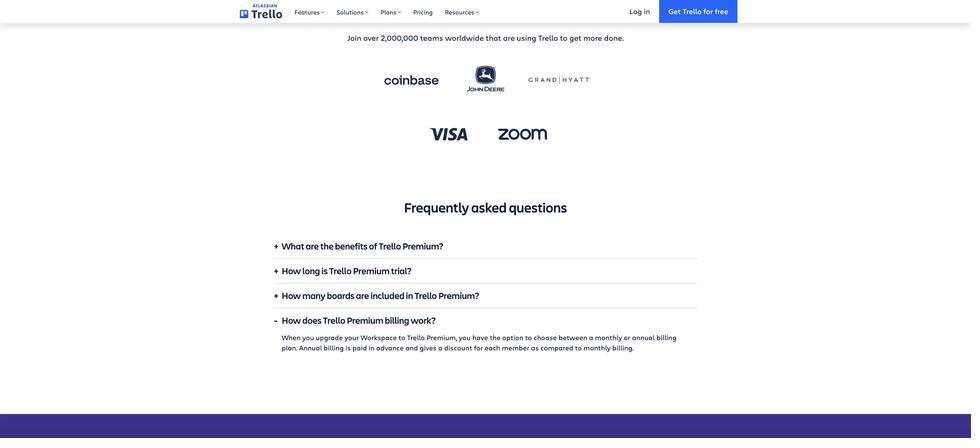 Task type: locate. For each thing, give the bounding box(es) containing it.
are right the "what"
[[306, 241, 319, 253]]

0 vertical spatial +
[[274, 241, 278, 253]]

0 vertical spatial are
[[503, 33, 515, 43]]

features
[[294, 8, 320, 16]]

billing.
[[612, 344, 634, 353]]

billing up the workspace
[[385, 315, 409, 327]]

2 how from the top
[[282, 290, 301, 302]]

how does trello premium billing work?
[[282, 315, 436, 327]]

compared
[[541, 344, 573, 353]]

trial?
[[391, 265, 412, 278]]

monthly left billing.
[[584, 344, 611, 353]]

how
[[282, 265, 301, 278], [282, 290, 301, 302], [282, 315, 301, 327]]

+ left the "what"
[[274, 241, 278, 253]]

2 vertical spatial how
[[282, 315, 301, 327]]

0 vertical spatial monthly
[[595, 334, 622, 343]]

1 horizontal spatial a
[[589, 334, 593, 343]]

plan.
[[282, 344, 297, 353]]

1 vertical spatial billing
[[656, 334, 677, 343]]

how right - in the left of the page
[[282, 315, 301, 327]]

or
[[624, 334, 630, 343]]

are right that
[[503, 33, 515, 43]]

0 horizontal spatial you
[[302, 334, 314, 343]]

0 horizontal spatial in
[[369, 344, 375, 353]]

a right the between
[[589, 334, 593, 343]]

between
[[559, 334, 587, 343]]

in
[[644, 6, 650, 16], [406, 290, 413, 302], [369, 344, 375, 353]]

0 vertical spatial premium?
[[403, 241, 443, 253]]

0 horizontal spatial a
[[438, 344, 443, 353]]

boards
[[327, 290, 355, 302]]

resources button
[[439, 0, 485, 23]]

in right log
[[644, 6, 650, 16]]

member
[[502, 344, 529, 353]]

long
[[302, 265, 320, 278]]

visa logo image
[[418, 119, 479, 150]]

+ what are the benefits of trello premium?
[[274, 241, 443, 253]]

0 vertical spatial a
[[589, 334, 593, 343]]

each
[[485, 344, 500, 353]]

discount
[[444, 344, 472, 353]]

0 horizontal spatial billing
[[324, 344, 344, 353]]

1 horizontal spatial is
[[346, 344, 351, 353]]

monthly up billing.
[[595, 334, 622, 343]]

using
[[517, 33, 536, 43]]

plans button
[[375, 0, 407, 23]]

1 horizontal spatial you
[[459, 334, 471, 343]]

1 vertical spatial are
[[306, 241, 319, 253]]

what
[[282, 241, 304, 253]]

how left many
[[282, 290, 301, 302]]

monthly
[[595, 334, 622, 343], [584, 344, 611, 353]]

to left get
[[560, 33, 568, 43]]

join
[[347, 33, 361, 43]]

trello up and
[[407, 334, 425, 343]]

a
[[589, 334, 593, 343], [438, 344, 443, 353]]

+ how many boards are included in trello premium?
[[274, 290, 479, 302]]

done.
[[604, 33, 624, 43]]

0 vertical spatial in
[[644, 6, 650, 16]]

the
[[320, 241, 334, 253], [490, 334, 501, 343]]

2 vertical spatial in
[[369, 344, 375, 353]]

many
[[302, 290, 325, 302]]

billing right annual on the right of page
[[656, 334, 677, 343]]

are
[[503, 33, 515, 43], [306, 241, 319, 253], [356, 290, 369, 302]]

log in
[[630, 6, 650, 16]]

2 horizontal spatial are
[[503, 33, 515, 43]]

you up discount
[[459, 334, 471, 343]]

questions
[[509, 199, 567, 217]]

premium down of at the bottom left
[[353, 265, 390, 278]]

are right boards
[[356, 290, 369, 302]]

is down your on the bottom left
[[346, 344, 351, 353]]

paid
[[353, 344, 367, 353]]

0 horizontal spatial is
[[322, 265, 328, 278]]

how for how many boards are included in trello premium?
[[282, 290, 301, 302]]

benefits
[[335, 241, 368, 253]]

atlassian trello image
[[240, 4, 282, 19]]

trello
[[683, 6, 702, 16], [538, 33, 558, 43], [379, 241, 401, 253], [329, 265, 351, 278], [415, 290, 437, 302], [323, 315, 345, 327], [407, 334, 425, 343]]

2 vertical spatial billing
[[324, 344, 344, 353]]

a down premium,
[[438, 344, 443, 353]]

frequently
[[404, 199, 469, 217]]

2 horizontal spatial in
[[644, 6, 650, 16]]

1 vertical spatial how
[[282, 290, 301, 302]]

1 how from the top
[[282, 265, 301, 278]]

get trello for free link
[[659, 0, 737, 23]]

pricing link
[[407, 0, 439, 23]]

trello up upgrade
[[323, 315, 345, 327]]

for left free
[[704, 6, 713, 16]]

solutions
[[337, 8, 364, 16]]

is
[[322, 265, 328, 278], [346, 344, 351, 353]]

1 horizontal spatial billing
[[385, 315, 409, 327]]

2 vertical spatial are
[[356, 290, 369, 302]]

in right paid
[[369, 344, 375, 353]]

you up annual
[[302, 334, 314, 343]]

join over 2,000,000 teams worldwide that are using trello to get more done.
[[347, 33, 624, 43]]

0 horizontal spatial are
[[306, 241, 319, 253]]

you
[[302, 334, 314, 343], [459, 334, 471, 343]]

in inside the when you upgrade your workspace to trello premium, you have the option to choose between a monthly or annual billing plan. annual billing is paid in advance and gives a discount for each member as compared to monthly billing.
[[369, 344, 375, 353]]

your
[[345, 334, 359, 343]]

in right included
[[406, 290, 413, 302]]

the left benefits
[[320, 241, 334, 253]]

workspace
[[361, 334, 397, 343]]

advance
[[376, 344, 404, 353]]

1 vertical spatial +
[[274, 265, 278, 278]]

0 vertical spatial how
[[282, 265, 301, 278]]

+ left long
[[274, 265, 278, 278]]

pricing
[[413, 8, 433, 16]]

does
[[302, 315, 322, 327]]

get
[[569, 33, 582, 43]]

+ for + how long is trello premium trial?
[[274, 265, 278, 278]]

gives
[[420, 344, 437, 353]]

premium up your on the bottom left
[[347, 315, 383, 327]]

billing
[[385, 315, 409, 327], [656, 334, 677, 343], [324, 344, 344, 353]]

0 vertical spatial billing
[[385, 315, 409, 327]]

0 vertical spatial the
[[320, 241, 334, 253]]

how left long
[[282, 265, 301, 278]]

work?
[[411, 315, 436, 327]]

+ for + what are the benefits of trello premium?
[[274, 241, 278, 253]]

+ up - in the left of the page
[[274, 290, 278, 302]]

for inside the when you upgrade your workspace to trello premium, you have the option to choose between a monthly or annual billing plan. annual billing is paid in advance and gives a discount for each member as compared to monthly billing.
[[474, 344, 483, 353]]

to
[[560, 33, 568, 43], [399, 334, 405, 343], [525, 334, 532, 343], [575, 344, 582, 353]]

trello up boards
[[329, 265, 351, 278]]

0 horizontal spatial for
[[474, 344, 483, 353]]

+
[[274, 241, 278, 253], [274, 265, 278, 278], [274, 290, 278, 302]]

3 how from the top
[[282, 315, 301, 327]]

grand hyatt logo image
[[529, 65, 591, 95]]

1 vertical spatial for
[[474, 344, 483, 353]]

1 vertical spatial in
[[406, 290, 413, 302]]

1 + from the top
[[274, 241, 278, 253]]

included
[[371, 290, 404, 302]]

for down have
[[474, 344, 483, 353]]

3 + from the top
[[274, 290, 278, 302]]

premium
[[353, 265, 390, 278], [347, 315, 383, 327]]

1 horizontal spatial the
[[490, 334, 501, 343]]

0 vertical spatial is
[[322, 265, 328, 278]]

2 you from the left
[[459, 334, 471, 343]]

2 + from the top
[[274, 265, 278, 278]]

for
[[704, 6, 713, 16], [474, 344, 483, 353]]

trello inside the when you upgrade your workspace to trello premium, you have the option to choose between a monthly or annual billing plan. annual billing is paid in advance and gives a discount for each member as compared to monthly billing.
[[407, 334, 425, 343]]

is right long
[[322, 265, 328, 278]]

asked
[[471, 199, 507, 217]]

billing down upgrade
[[324, 344, 344, 353]]

0 vertical spatial for
[[704, 6, 713, 16]]

0 horizontal spatial the
[[320, 241, 334, 253]]

log in link
[[620, 0, 659, 23]]

more
[[583, 33, 602, 43]]

1 vertical spatial premium
[[347, 315, 383, 327]]

the up each
[[490, 334, 501, 343]]

1 vertical spatial is
[[346, 344, 351, 353]]

1 vertical spatial the
[[490, 334, 501, 343]]

2 vertical spatial +
[[274, 290, 278, 302]]

worldwide
[[445, 33, 484, 43]]

1 horizontal spatial in
[[406, 290, 413, 302]]

premium?
[[403, 241, 443, 253], [438, 290, 479, 302]]



Task type: describe. For each thing, give the bounding box(es) containing it.
upgrade
[[316, 334, 343, 343]]

and
[[406, 344, 418, 353]]

frequently asked questions
[[404, 199, 567, 217]]

1 vertical spatial monthly
[[584, 344, 611, 353]]

annual
[[632, 334, 655, 343]]

teams
[[420, 33, 443, 43]]

solutions button
[[331, 0, 375, 23]]

that
[[486, 33, 501, 43]]

when you upgrade your workspace to trello premium, you have the option to choose between a monthly or annual billing plan. annual billing is paid in advance and gives a discount for each member as compared to monthly billing.
[[282, 334, 677, 353]]

premium,
[[427, 334, 457, 343]]

to down the between
[[575, 344, 582, 353]]

0 vertical spatial premium
[[353, 265, 390, 278]]

the inside the when you upgrade your workspace to trello premium, you have the option to choose between a monthly or annual billing plan. annual billing is paid in advance and gives a discount for each member as compared to monthly billing.
[[490, 334, 501, 343]]

trello right using
[[538, 33, 558, 43]]

get
[[668, 6, 681, 16]]

1 horizontal spatial for
[[704, 6, 713, 16]]

have
[[472, 334, 488, 343]]

as
[[531, 344, 539, 353]]

trello right get
[[683, 6, 702, 16]]

2 horizontal spatial billing
[[656, 334, 677, 343]]

of
[[369, 241, 377, 253]]

is inside the when you upgrade your workspace to trello premium, you have the option to choose between a monthly or annual billing plan. annual billing is paid in advance and gives a discount for each member as compared to monthly billing.
[[346, 344, 351, 353]]

to up as
[[525, 334, 532, 343]]

2,000,000
[[381, 33, 418, 43]]

log
[[630, 6, 642, 16]]

trello right of at the bottom left
[[379, 241, 401, 253]]

1 horizontal spatial are
[[356, 290, 369, 302]]

1 vertical spatial premium?
[[438, 290, 479, 302]]

john deere logo image
[[455, 59, 516, 101]]

1 vertical spatial a
[[438, 344, 443, 353]]

free
[[715, 6, 728, 16]]

over
[[363, 33, 379, 43]]

+ for + how many boards are included in trello premium?
[[274, 290, 278, 302]]

choose
[[534, 334, 557, 343]]

when
[[282, 334, 301, 343]]

coinbase logo image
[[381, 65, 442, 95]]

-
[[274, 315, 277, 327]]

how for how long is trello premium trial?
[[282, 265, 301, 278]]

zoom logo image
[[492, 119, 554, 150]]

annual
[[299, 344, 322, 353]]

resources
[[445, 8, 474, 16]]

plans
[[381, 8, 396, 16]]

to up advance
[[399, 334, 405, 343]]

trello up 'work?'
[[415, 290, 437, 302]]

features button
[[288, 0, 331, 23]]

get trello for free
[[668, 6, 728, 16]]

option
[[502, 334, 523, 343]]

+ how long is trello premium trial?
[[274, 265, 412, 278]]

1 you from the left
[[302, 334, 314, 343]]



Task type: vqa. For each thing, say whether or not it's contained in the screenshot.
Color: red, title: none image
no



